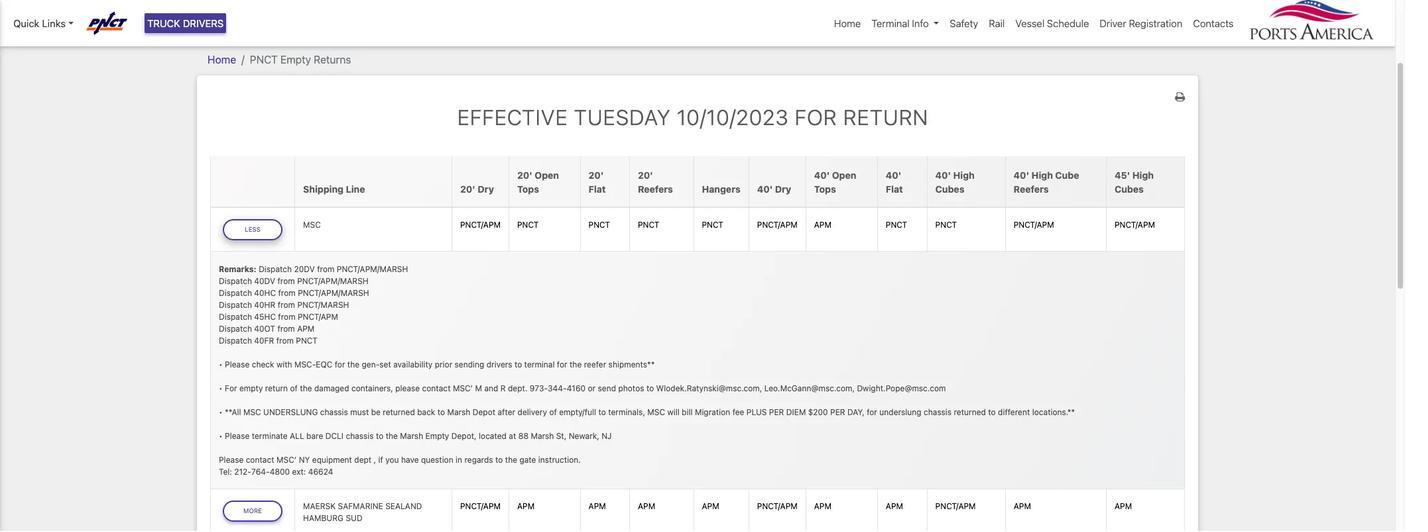 Task type: describe. For each thing, give the bounding box(es) containing it.
high for 40' high cube reefers
[[1032, 170, 1053, 181]]

the left reefer
[[570, 360, 582, 370]]

please inside please contact msc' ny equipment dept , if you have question in regards to the gate instruction. tel: 212-764-4800 ext: 46624
[[219, 455, 244, 465]]

links
[[42, 17, 66, 29]]

2 horizontal spatial for
[[867, 408, 878, 418]]

all
[[290, 432, 304, 442]]

delivery
[[518, 408, 547, 418]]

for
[[795, 105, 837, 130]]

46624
[[308, 467, 333, 477]]

contact inside please contact msc' ny equipment dept , if you have question in regards to the gate instruction. tel: 212-764-4800 ext: 46624
[[246, 455, 274, 465]]

msc' inside please contact msc' ny equipment dept , if you have question in regards to the gate instruction. tel: 212-764-4800 ext: 46624
[[277, 455, 297, 465]]

20' flat
[[589, 170, 606, 195]]

cubes for 45'
[[1115, 183, 1144, 195]]

the inside please contact msc' ny equipment dept , if you have question in regards to the gate instruction. tel: 212-764-4800 ext: 46624
[[505, 455, 517, 465]]

tops for 40'
[[814, 183, 836, 195]]

shipments**
[[609, 360, 655, 370]]

with
[[277, 360, 292, 370]]

prior
[[435, 360, 453, 370]]

chassis right underslung
[[924, 408, 952, 418]]

1 returned from the left
[[383, 408, 415, 418]]

• **all msc underslung chassis must be returned back to marsh depot after delivery of empty/full to terminals, msc will bill migration fee plus per diem $200 per day, for underslung chassis returned to different locations.**
[[219, 408, 1075, 418]]

1 horizontal spatial empty
[[426, 432, 449, 442]]

more button
[[223, 502, 283, 523]]

20dv
[[294, 264, 315, 274]]

depot
[[473, 408, 496, 418]]

from right the 40hr
[[278, 300, 295, 310]]

after
[[498, 408, 516, 418]]

less button
[[223, 220, 283, 241]]

safety
[[950, 17, 979, 29]]

hangers
[[702, 183, 741, 195]]

1 vertical spatial home
[[208, 53, 236, 65]]

764-
[[251, 467, 270, 477]]

to left different
[[989, 408, 996, 418]]

or
[[588, 384, 596, 394]]

973-
[[530, 384, 548, 394]]

dept
[[354, 455, 372, 465]]

40' for 40' open tops
[[814, 170, 830, 181]]

safmarine
[[338, 502, 383, 512]]

0 horizontal spatial for
[[335, 360, 345, 370]]

10/10/2023
[[677, 105, 789, 130]]

info
[[912, 17, 929, 29]]

please for terminate
[[225, 432, 250, 442]]

for
[[225, 384, 237, 394]]

40fr
[[254, 336, 274, 346]]

212-
[[234, 467, 251, 477]]

2 horizontal spatial msc
[[648, 408, 665, 418]]

and
[[485, 384, 498, 394]]

leo.mcgann@msc.com,
[[765, 384, 855, 394]]

effective tuesday 10/10/2023 for return
[[457, 105, 929, 130]]

please
[[395, 384, 420, 394]]

the left gen-
[[347, 360, 360, 370]]

wlodek.ratynski@msc.com,
[[656, 384, 762, 394]]

1 horizontal spatial marsh
[[447, 408, 471, 418]]

0 horizontal spatial msc
[[243, 408, 261, 418]]

less
[[245, 226, 261, 233]]

underslung
[[263, 408, 318, 418]]

4800
[[270, 467, 290, 477]]

•  for empty return of the damaged containers, please contact msc' m and r dept. 973-344-4160 or send photos  to wlodek.ratynski@msc.com, leo.mcgann@msc.com, dwight.pope@msc.com
[[219, 384, 946, 394]]

terminal
[[872, 17, 910, 29]]

40' dry
[[757, 183, 792, 195]]

empty
[[239, 384, 263, 394]]

flat for 40' flat
[[886, 183, 903, 195]]

1 horizontal spatial for
[[557, 360, 568, 370]]

tops for 20'
[[517, 183, 539, 195]]

m
[[475, 384, 482, 394]]

dwight.pope@msc.com
[[857, 384, 946, 394]]

at
[[509, 432, 516, 442]]

40' for 40' high cube reefers
[[1014, 170, 1030, 181]]

driver
[[1100, 17, 1127, 29]]

instruction.
[[539, 455, 581, 465]]

cube
[[1056, 170, 1080, 181]]

to right back
[[438, 408, 445, 418]]

4160
[[567, 384, 586, 394]]

terminal
[[524, 360, 555, 370]]

drivers
[[487, 360, 512, 370]]

vessel
[[1016, 17, 1045, 29]]

ny
[[299, 455, 310, 465]]

20' for 20' dry
[[460, 183, 476, 195]]

must
[[350, 408, 369, 418]]

1 vertical spatial home link
[[208, 53, 236, 65]]

40' for 40' dry
[[757, 183, 773, 195]]

pnct/apm inside remarks: dispatch 20dv from pnct/apm/marsh dispatch 40dv from pnct/apm/marsh dispatch 40hc from pnct/apm/marsh dispatch 40hr from pnct/marsh dispatch 45hc from pnct/apm dispatch 40ot from apm dispatch 40fr from pnct
[[298, 312, 338, 322]]

truck drivers link
[[145, 13, 226, 33]]

40hc
[[254, 288, 276, 298]]

driver registration
[[1100, 17, 1183, 29]]

• please check with msc-eqc for the gen-set availability prior sending drivers to terminal for the reefer shipments**
[[219, 360, 655, 370]]

ext:
[[292, 467, 306, 477]]

• for •  for empty return of the damaged containers, please contact msc' m and r dept. 973-344-4160 or send photos  to wlodek.ratynski@msc.com, leo.mcgann@msc.com, dwight.pope@msc.com
[[219, 384, 223, 394]]

40dv
[[254, 276, 275, 286]]

check
[[252, 360, 274, 370]]

truck
[[147, 17, 180, 29]]

send
[[598, 384, 616, 394]]

quick links link
[[13, 16, 73, 31]]

high for 40' high cubes
[[954, 170, 975, 181]]

from right 40ot
[[278, 324, 295, 334]]

2 horizontal spatial marsh
[[531, 432, 554, 442]]

st,
[[556, 432, 567, 442]]

40ot
[[254, 324, 275, 334]]

20' for 20' reefers
[[638, 170, 653, 181]]

newark,
[[569, 432, 600, 442]]

containers,
[[352, 384, 393, 394]]

in
[[456, 455, 462, 465]]

return
[[843, 105, 929, 130]]

20' open tops
[[517, 170, 559, 195]]

$200
[[808, 408, 828, 418]]

underslung
[[880, 408, 922, 418]]

• for • **all msc underslung chassis must be returned back to marsh depot after delivery of empty/full to terminals, msc will bill migration fee plus per diem $200 per day, for underslung chassis returned to different locations.**
[[219, 408, 223, 418]]

0 vertical spatial pnct/apm/marsh
[[337, 264, 408, 274]]

schedule
[[1047, 17, 1089, 29]]

gate
[[520, 455, 536, 465]]

pnct empty returns
[[250, 53, 351, 65]]



Task type: vqa. For each thing, say whether or not it's contained in the screenshot.
PNCT's
no



Task type: locate. For each thing, give the bounding box(es) containing it.
1 horizontal spatial cubes
[[1115, 183, 1144, 195]]

0 vertical spatial empty
[[281, 53, 311, 65]]

40' down return
[[886, 170, 902, 181]]

0 horizontal spatial open
[[535, 170, 559, 181]]

please up tel:
[[219, 455, 244, 465]]

dept.
[[508, 384, 528, 394]]

please down **all
[[225, 432, 250, 442]]

1 dry from the left
[[478, 183, 494, 195]]

40' high cube reefers
[[1014, 170, 1080, 195]]

dispatch
[[259, 264, 292, 274], [219, 276, 252, 286], [219, 288, 252, 298], [219, 300, 252, 310], [219, 312, 252, 322], [219, 324, 252, 334], [219, 336, 252, 346]]

• for • please terminate all bare dcli chassis to the marsh empty depot, located at 88 marsh st, newark, nj
[[219, 432, 223, 442]]

msc' left m
[[453, 384, 473, 394]]

open
[[535, 170, 559, 181], [832, 170, 857, 181]]

1 vertical spatial contact
[[246, 455, 274, 465]]

shipping
[[303, 183, 344, 195]]

high inside 40' high cube reefers
[[1032, 170, 1053, 181]]

high inside 45' high cubes
[[1133, 170, 1154, 181]]

please up for
[[225, 360, 250, 370]]

0 horizontal spatial contact
[[246, 455, 274, 465]]

line
[[346, 183, 365, 195]]

depot,
[[452, 432, 477, 442]]

marsh right 88
[[531, 432, 554, 442]]

45hc
[[254, 312, 276, 322]]

40' for 40' high cubes
[[936, 170, 951, 181]]

for right day,
[[867, 408, 878, 418]]

return
[[265, 384, 288, 394]]

0 horizontal spatial returned
[[383, 408, 415, 418]]

1 horizontal spatial tops
[[814, 183, 836, 195]]

migration
[[695, 408, 731, 418]]

contact up 764- on the bottom of page
[[246, 455, 274, 465]]

safety link
[[945, 11, 984, 36]]

terminals,
[[608, 408, 645, 418]]

home left terminal
[[834, 17, 861, 29]]

empty up question on the left
[[426, 432, 449, 442]]

dcli
[[326, 432, 344, 442]]

photos
[[618, 384, 644, 394]]

to right regards
[[496, 455, 503, 465]]

chassis down must
[[346, 432, 374, 442]]

from right the 40dv
[[278, 276, 295, 286]]

0 vertical spatial home
[[834, 17, 861, 29]]

• left for
[[219, 384, 223, 394]]

please for check
[[225, 360, 250, 370]]

of
[[290, 384, 298, 394], [549, 408, 557, 418]]

1 vertical spatial please
[[225, 432, 250, 442]]

of right delivery
[[549, 408, 557, 418]]

the up you
[[386, 432, 398, 442]]

1 high from the left
[[954, 170, 975, 181]]

0 vertical spatial msc'
[[453, 384, 473, 394]]

1 flat from the left
[[589, 183, 606, 195]]

1 vertical spatial empty
[[426, 432, 449, 442]]

sealand
[[385, 502, 422, 512]]

eqc
[[316, 360, 333, 370]]

• left **all
[[219, 408, 223, 418]]

dry left 20' open tops
[[478, 183, 494, 195]]

cubes inside 45' high cubes
[[1115, 183, 1144, 195]]

1 vertical spatial of
[[549, 408, 557, 418]]

to right photos
[[647, 384, 654, 394]]

flat right 40' open tops
[[886, 183, 903, 195]]

home down drivers at the left of the page
[[208, 53, 236, 65]]

1 vertical spatial pnct/apm/marsh
[[297, 276, 369, 286]]

question
[[421, 455, 454, 465]]

40' inside 40' open tops
[[814, 170, 830, 181]]

from right the 40fr
[[276, 336, 294, 346]]

day,
[[848, 408, 865, 418]]

tuesday
[[574, 105, 671, 130]]

20' dry
[[460, 183, 494, 195]]

20' inside 20' reefers
[[638, 170, 653, 181]]

different
[[998, 408, 1030, 418]]

home
[[834, 17, 861, 29], [208, 53, 236, 65]]

1 horizontal spatial msc
[[303, 220, 321, 230]]

returns
[[314, 53, 351, 65]]

open inside 20' open tops
[[535, 170, 559, 181]]

0 horizontal spatial flat
[[589, 183, 606, 195]]

• up tel:
[[219, 432, 223, 442]]

hamburg
[[303, 514, 344, 524]]

40'
[[814, 170, 830, 181], [886, 170, 902, 181], [936, 170, 951, 181], [1014, 170, 1030, 181], [757, 183, 773, 195]]

cubes right 40' flat
[[936, 183, 965, 195]]

terminate
[[252, 432, 288, 442]]

40' inside 40' high cube reefers
[[1014, 170, 1030, 181]]

to inside please contact msc' ny equipment dept , if you have question in regards to the gate instruction. tel: 212-764-4800 ext: 46624
[[496, 455, 503, 465]]

2 high from the left
[[1032, 170, 1053, 181]]

1 tops from the left
[[517, 183, 539, 195]]

1 horizontal spatial contact
[[422, 384, 451, 394]]

rail link
[[984, 11, 1010, 36]]

1 horizontal spatial home link
[[829, 11, 867, 36]]

vessel schedule
[[1016, 17, 1089, 29]]

availability
[[393, 360, 433, 370]]

• please terminate all bare dcli chassis to the marsh empty depot, located at 88 marsh st, newark, nj
[[219, 432, 612, 442]]

chassis up dcli
[[320, 408, 348, 418]]

2 dry from the left
[[775, 183, 792, 195]]

contact
[[422, 384, 451, 394], [246, 455, 274, 465]]

msc' up 4800
[[277, 455, 297, 465]]

1 open from the left
[[535, 170, 559, 181]]

fee
[[733, 408, 745, 418]]

terminal info
[[872, 17, 929, 29]]

home link left terminal
[[829, 11, 867, 36]]

dry for 40' dry
[[775, 183, 792, 195]]

2 open from the left
[[832, 170, 857, 181]]

quick links
[[13, 17, 66, 29]]

msc'
[[453, 384, 473, 394], [277, 455, 297, 465]]

0 horizontal spatial dry
[[478, 183, 494, 195]]

reefers inside 40' high cube reefers
[[1014, 183, 1049, 195]]

• for • please check with msc-eqc for the gen-set availability prior sending drivers to terminal for the reefer shipments**
[[219, 360, 223, 370]]

for right eqc
[[335, 360, 345, 370]]

20' inside 20' open tops
[[517, 170, 533, 181]]

be
[[371, 408, 381, 418]]

0 horizontal spatial high
[[954, 170, 975, 181]]

1 reefers from the left
[[638, 183, 673, 195]]

open inside 40' open tops
[[832, 170, 857, 181]]

contact down • please check with msc-eqc for the gen-set availability prior sending drivers to terminal for the reefer shipments**
[[422, 384, 451, 394]]

1 horizontal spatial high
[[1032, 170, 1053, 181]]

flat
[[589, 183, 606, 195], [886, 183, 903, 195]]

0 horizontal spatial msc'
[[277, 455, 297, 465]]

drivers
[[183, 17, 224, 29]]

set
[[380, 360, 391, 370]]

high for 45' high cubes
[[1133, 170, 1154, 181]]

1 horizontal spatial dry
[[775, 183, 792, 195]]

3 • from the top
[[219, 408, 223, 418]]

to up the if
[[376, 432, 384, 442]]

per
[[769, 408, 784, 418], [831, 408, 846, 418]]

sud
[[346, 514, 363, 524]]

of right return at the left of page
[[290, 384, 298, 394]]

1 cubes from the left
[[936, 183, 965, 195]]

msc right **all
[[243, 408, 261, 418]]

open for 20' open tops
[[535, 170, 559, 181]]

0 horizontal spatial marsh
[[400, 432, 423, 442]]

truck drivers
[[147, 17, 224, 29]]

marsh up depot,
[[447, 408, 471, 418]]

from right 40hc
[[278, 288, 296, 298]]

for right terminal
[[557, 360, 568, 370]]

0 horizontal spatial tops
[[517, 183, 539, 195]]

2 horizontal spatial high
[[1133, 170, 1154, 181]]

tops right 20' dry
[[517, 183, 539, 195]]

40' right 40' flat
[[936, 170, 951, 181]]

2 cubes from the left
[[1115, 183, 1144, 195]]

remarks: dispatch 20dv from pnct/apm/marsh dispatch 40dv from pnct/apm/marsh dispatch 40hc from pnct/apm/marsh dispatch 40hr from pnct/marsh dispatch 45hc from pnct/apm dispatch 40ot from apm dispatch 40fr from pnct
[[219, 264, 408, 346]]

cubes down 45'
[[1115, 183, 1144, 195]]

please contact msc' ny equipment dept , if you have question in regards to the gate instruction. tel: 212-764-4800 ext: 46624
[[219, 455, 581, 477]]

open for 40' open tops
[[832, 170, 857, 181]]

driver registration link
[[1095, 11, 1188, 36]]

40' inside 40' high cubes
[[936, 170, 951, 181]]

40' inside 40' flat
[[886, 170, 902, 181]]

0 vertical spatial please
[[225, 360, 250, 370]]

flat left 20' reefers
[[589, 183, 606, 195]]

• left check
[[219, 360, 223, 370]]

2 vertical spatial please
[[219, 455, 244, 465]]

•
[[219, 360, 223, 370], [219, 384, 223, 394], [219, 408, 223, 418], [219, 432, 223, 442]]

40' right hangers
[[757, 183, 773, 195]]

from right 45hc
[[278, 312, 296, 322]]

msc left will
[[648, 408, 665, 418]]

pnct inside remarks: dispatch 20dv from pnct/apm/marsh dispatch 40dv from pnct/apm/marsh dispatch 40hc from pnct/apm/marsh dispatch 40hr from pnct/marsh dispatch 45hc from pnct/apm dispatch 40ot from apm dispatch 40fr from pnct
[[296, 336, 318, 346]]

apm inside remarks: dispatch 20dv from pnct/apm/marsh dispatch 40dv from pnct/apm/marsh dispatch 40hc from pnct/apm/marsh dispatch 40hr from pnct/marsh dispatch 45hc from pnct/apm dispatch 40ot from apm dispatch 40fr from pnct
[[297, 324, 315, 334]]

1 horizontal spatial flat
[[886, 183, 903, 195]]

1 horizontal spatial returned
[[954, 408, 986, 418]]

20' for 20' flat
[[589, 170, 604, 181]]

2 • from the top
[[219, 384, 223, 394]]

1 horizontal spatial msc'
[[453, 384, 473, 394]]

cubes inside 40' high cubes
[[936, 183, 965, 195]]

0 vertical spatial of
[[290, 384, 298, 394]]

diem
[[787, 408, 806, 418]]

40' for 40' flat
[[886, 170, 902, 181]]

20' reefers
[[638, 170, 673, 195]]

flat for 20' flat
[[589, 183, 606, 195]]

0 vertical spatial contact
[[422, 384, 451, 394]]

sending
[[455, 360, 484, 370]]

1 • from the top
[[219, 360, 223, 370]]

open left 20' flat
[[535, 170, 559, 181]]

1 horizontal spatial home
[[834, 17, 861, 29]]

msc
[[303, 220, 321, 230], [243, 408, 261, 418], [648, 408, 665, 418]]

0 horizontal spatial cubes
[[936, 183, 965, 195]]

from right 20dv
[[317, 264, 335, 274]]

45' high cubes
[[1115, 170, 1154, 195]]

msc down shipping
[[303, 220, 321, 230]]

40' down for
[[814, 170, 830, 181]]

empty left returns
[[281, 53, 311, 65]]

1 horizontal spatial per
[[831, 408, 846, 418]]

located
[[479, 432, 507, 442]]

tops
[[517, 183, 539, 195], [814, 183, 836, 195]]

40' flat
[[886, 170, 903, 195]]

2 reefers from the left
[[1014, 183, 1049, 195]]

marsh up the have
[[400, 432, 423, 442]]

pnct/apm/marsh
[[337, 264, 408, 274], [297, 276, 369, 286], [298, 288, 369, 298]]

2 returned from the left
[[954, 408, 986, 418]]

effective
[[457, 105, 568, 130]]

0 horizontal spatial home
[[208, 53, 236, 65]]

dry for 20' dry
[[478, 183, 494, 195]]

tops right the 40' dry
[[814, 183, 836, 195]]

**all
[[225, 408, 241, 418]]

1 vertical spatial msc'
[[277, 455, 297, 465]]

0 horizontal spatial empty
[[281, 53, 311, 65]]

bill
[[682, 408, 693, 418]]

1 per from the left
[[769, 408, 784, 418]]

open left 40' flat
[[832, 170, 857, 181]]

to up the nj
[[599, 408, 606, 418]]

damaged
[[314, 384, 349, 394]]

cubes for 40'
[[936, 183, 965, 195]]

nj
[[602, 432, 612, 442]]

40' left the 'cube'
[[1014, 170, 1030, 181]]

per left diem
[[769, 408, 784, 418]]

tel:
[[219, 467, 232, 477]]

0 vertical spatial home link
[[829, 11, 867, 36]]

20'
[[517, 170, 533, 181], [589, 170, 604, 181], [638, 170, 653, 181], [460, 183, 476, 195]]

2 flat from the left
[[886, 183, 903, 195]]

msc-
[[295, 360, 316, 370]]

equipment
[[312, 455, 352, 465]]

20' inside 20' flat
[[589, 170, 604, 181]]

0 horizontal spatial of
[[290, 384, 298, 394]]

4 • from the top
[[219, 432, 223, 442]]

0 horizontal spatial per
[[769, 408, 784, 418]]

pnct/marsh
[[297, 300, 349, 310]]

the left gate
[[505, 455, 517, 465]]

the down msc-
[[300, 384, 312, 394]]

dry left 40' open tops
[[775, 183, 792, 195]]

2 vertical spatial pnct/apm/marsh
[[298, 288, 369, 298]]

registration
[[1129, 17, 1183, 29]]

1 horizontal spatial open
[[832, 170, 857, 181]]

0 horizontal spatial home link
[[208, 53, 236, 65]]

3 high from the left
[[1133, 170, 1154, 181]]

quick
[[13, 17, 39, 29]]

per left day,
[[831, 408, 846, 418]]

home link down drivers at the left of the page
[[208, 53, 236, 65]]

returned left different
[[954, 408, 986, 418]]

2 tops from the left
[[814, 183, 836, 195]]

to right drivers on the left of page
[[515, 360, 522, 370]]

vessel schedule link
[[1010, 11, 1095, 36]]

if
[[378, 455, 383, 465]]

1 horizontal spatial reefers
[[1014, 183, 1049, 195]]

20' for 20' open tops
[[517, 170, 533, 181]]

print image
[[1176, 91, 1185, 102]]

40' open tops
[[814, 170, 857, 195]]

returned right 'be'
[[383, 408, 415, 418]]

tops inside 40' open tops
[[814, 183, 836, 195]]

0 horizontal spatial reefers
[[638, 183, 673, 195]]

regards
[[465, 455, 493, 465]]

have
[[401, 455, 419, 465]]

apm
[[814, 220, 832, 230], [297, 324, 315, 334], [517, 502, 535, 512], [589, 502, 606, 512], [638, 502, 655, 512], [702, 502, 720, 512], [814, 502, 832, 512], [886, 502, 903, 512], [1014, 502, 1031, 512], [1115, 502, 1132, 512]]

contacts
[[1194, 17, 1234, 29]]

40' high cubes
[[936, 170, 975, 195]]

high inside 40' high cubes
[[954, 170, 975, 181]]

2 per from the left
[[831, 408, 846, 418]]

tops inside 20' open tops
[[517, 183, 539, 195]]

1 horizontal spatial of
[[549, 408, 557, 418]]



